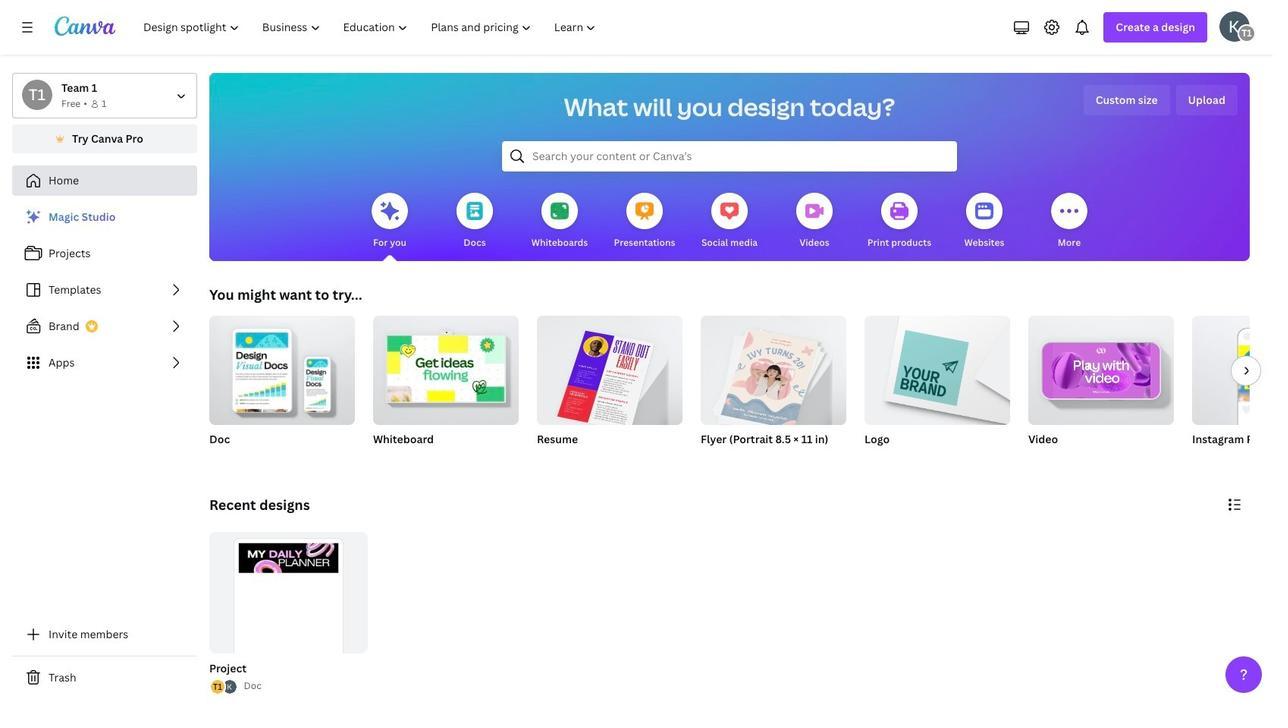 Task type: describe. For each thing, give the bounding box(es) containing it.
top level navigation element
[[134, 12, 610, 42]]

team 1 element inside the switch to another team button
[[22, 80, 52, 110]]

team 1 image
[[22, 80, 52, 110]]

0 vertical spatial list
[[12, 202, 197, 378]]

1 horizontal spatial list
[[209, 679, 238, 696]]

kendall parks image
[[1220, 11, 1251, 42]]



Task type: vqa. For each thing, say whether or not it's contained in the screenshot.
Switch to another team BUTTON
yes



Task type: locate. For each thing, give the bounding box(es) containing it.
1 vertical spatial team 1 element
[[22, 80, 52, 110]]

Search search field
[[533, 142, 927, 171]]

team 1 image
[[1238, 24, 1257, 42]]

0 horizontal spatial list
[[12, 202, 197, 378]]

team 1 element
[[1238, 24, 1257, 42], [22, 80, 52, 110]]

0 horizontal spatial team 1 element
[[22, 80, 52, 110]]

0 vertical spatial team 1 element
[[1238, 24, 1257, 42]]

1 vertical spatial list
[[209, 679, 238, 696]]

None search field
[[502, 141, 958, 172]]

group
[[209, 310, 355, 466], [209, 310, 355, 425], [373, 310, 519, 466], [373, 310, 519, 425], [537, 310, 683, 466], [537, 310, 683, 431], [701, 310, 847, 466], [701, 310, 847, 430], [865, 316, 1011, 466], [865, 316, 1011, 425], [1029, 316, 1175, 466], [1193, 316, 1275, 466], [206, 532, 368, 696], [209, 532, 368, 693]]

1 horizontal spatial team 1 element
[[1238, 24, 1257, 42]]

list
[[12, 202, 197, 378], [209, 679, 238, 696]]

Switch to another team button
[[12, 73, 197, 118]]



